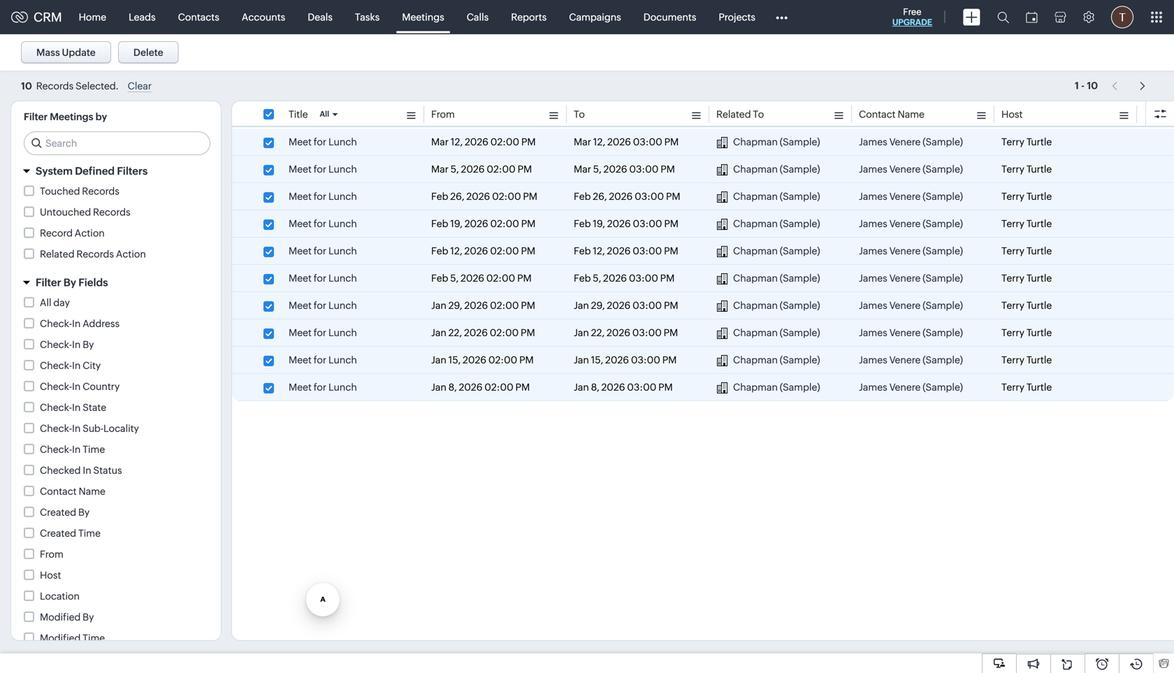Task type: vqa. For each thing, say whether or not it's contained in the screenshot.


Task type: describe. For each thing, give the bounding box(es) containing it.
chapman (sample) for jan 8, 2026 03:00 pm
[[733, 382, 820, 393]]

check- for check-in address
[[40, 318, 72, 329]]

filter for filter meetings by
[[24, 111, 48, 122]]

03:00 for feb 5, 2026 03:00 pm
[[629, 273, 658, 284]]

pm for feb 19, 2026 03:00 pm
[[664, 218, 679, 229]]

created for created by
[[40, 507, 76, 518]]

jan 29, 2026 02:00 pm
[[431, 300, 535, 311]]

29, for jan 29, 2026 02:00 pm
[[448, 300, 462, 311]]

meet for lunch for mar 5, 2026 02:00 pm
[[289, 164, 357, 175]]

sub-
[[83, 423, 103, 434]]

related records action
[[40, 248, 146, 260]]

leads
[[129, 12, 156, 23]]

26, for feb 26, 2026 03:00 pm
[[593, 191, 607, 202]]

jan 22, 2026 02:00 pm
[[431, 327, 535, 338]]

check- for check-in city
[[40, 360, 72, 371]]

02:00 for mar 12, 2026 02:00 pm
[[490, 136, 519, 147]]

8, for jan 8, 2026 03:00 pm
[[591, 382, 599, 393]]

0 vertical spatial host
[[1002, 109, 1023, 120]]

2026 for feb 19, 2026 02:00 pm
[[465, 218, 488, 229]]

free upgrade
[[892, 7, 932, 27]]

for for jan 8, 2026 02:00 pm
[[314, 382, 326, 393]]

created by
[[40, 507, 90, 518]]

james venere (sample) for feb 5, 2026 03:00 pm
[[859, 273, 963, 284]]

for for jan 22, 2026 02:00 pm
[[314, 327, 326, 338]]

5, for feb 5, 2026 02:00 pm
[[450, 273, 459, 284]]

1 1 - 10 from the top
[[1075, 80, 1098, 91]]

tasks
[[355, 12, 380, 23]]

mar for mar 12, 2026 03:00 pm
[[574, 136, 591, 147]]

modified by
[[40, 612, 94, 623]]

03:00 for mar 5, 2026 03:00 pm
[[629, 164, 659, 175]]

feb 26, 2026 02:00 pm
[[431, 191, 538, 202]]

check-in sub-locality
[[40, 423, 139, 434]]

venere for feb 5, 2026 03:00 pm
[[889, 273, 921, 284]]

system
[[36, 165, 73, 177]]

feb 19, 2026 02:00 pm
[[431, 218, 536, 229]]

documents
[[644, 12, 696, 23]]

row group containing meet for lunch
[[232, 129, 1174, 401]]

check- for check-in country
[[40, 381, 72, 392]]

crm
[[34, 10, 62, 24]]

chapman for feb 19, 2026 03:00 pm
[[733, 218, 778, 229]]

chapman for jan 15, 2026 03:00 pm
[[733, 354, 778, 366]]

0 horizontal spatial contact
[[40, 486, 77, 497]]

12, for feb 12, 2026 02:00 pm
[[450, 245, 462, 257]]

created time
[[40, 528, 101, 539]]

2026 for feb 12, 2026 03:00 pm
[[607, 245, 631, 257]]

time for created time
[[78, 528, 101, 539]]

james venere (sample) link for jan 8, 2026 03:00 pm
[[859, 380, 963, 394]]

terry turtle for feb 19, 2026 03:00 pm
[[1002, 218, 1052, 229]]

created for created time
[[40, 528, 76, 539]]

jan for jan 15, 2026 03:00 pm
[[574, 354, 589, 366]]

chapman for jan 22, 2026 03:00 pm
[[733, 327, 778, 338]]

contacts link
[[167, 0, 231, 34]]

turtle for feb 5, 2026 03:00 pm
[[1027, 273, 1052, 284]]

22, for jan 22, 2026 02:00 pm
[[448, 327, 462, 338]]

feb 12, 2026 03:00 pm
[[574, 245, 678, 257]]

0 vertical spatial action
[[75, 228, 105, 239]]

check- for check-in time
[[40, 444, 72, 455]]

check-in state
[[40, 402, 106, 413]]

2026 for feb 5, 2026 02:00 pm
[[461, 273, 484, 284]]

projects link
[[708, 0, 767, 34]]

terry for jan 8, 2026 03:00 pm
[[1002, 382, 1025, 393]]

15, for jan 15, 2026 02:00 pm
[[448, 354, 461, 366]]

mar 5, 2026 03:00 pm
[[574, 164, 675, 175]]

meet for lunch link for jan 15, 2026 02:00 pm
[[289, 353, 357, 367]]

jan 29, 2026 03:00 pm
[[574, 300, 678, 311]]

02:00 for feb 12, 2026 02:00 pm
[[490, 245, 519, 257]]

chapman for feb 5, 2026 03:00 pm
[[733, 273, 778, 284]]

selected.
[[76, 80, 119, 92]]

venere for mar 5, 2026 03:00 pm
[[889, 164, 921, 175]]

mar 12, 2026 03:00 pm
[[574, 136, 679, 147]]

pm for jan 8, 2026 03:00 pm
[[659, 382, 673, 393]]

day
[[53, 297, 70, 308]]

meet for mar 5, 2026 02:00 pm
[[289, 164, 312, 175]]

records
[[36, 80, 74, 92]]

check-in city
[[40, 360, 101, 371]]

projects
[[719, 12, 756, 23]]

james venere (sample) link for mar 12, 2026 03:00 pm
[[859, 135, 963, 149]]

in for status
[[83, 465, 91, 476]]

turtle for jan 8, 2026 03:00 pm
[[1027, 382, 1052, 393]]

feb 5, 2026 02:00 pm
[[431, 273, 532, 284]]

chapman (sample) for jan 22, 2026 03:00 pm
[[733, 327, 820, 338]]

1 vertical spatial action
[[116, 248, 146, 260]]

country
[[83, 381, 120, 392]]

meet for lunch for feb 26, 2026 02:00 pm
[[289, 191, 357, 202]]

documents link
[[632, 0, 708, 34]]

pm for feb 19, 2026 02:00 pm
[[521, 218, 536, 229]]

defined
[[75, 165, 115, 177]]

jan 22, 2026 03:00 pm
[[574, 327, 678, 338]]

5, for feb 5, 2026 03:00 pm
[[593, 273, 601, 284]]

filter by fields button
[[11, 270, 221, 295]]

feb 12, 2026 02:00 pm
[[431, 245, 535, 257]]

modified for modified time
[[40, 633, 81, 644]]

fields
[[78, 276, 108, 289]]

for for mar 5, 2026 02:00 pm
[[314, 164, 326, 175]]

crm link
[[11, 10, 62, 24]]

record
[[40, 228, 73, 239]]

records for untouched
[[93, 207, 130, 218]]

jan 15, 2026 03:00 pm
[[574, 354, 677, 366]]

james for feb 19, 2026 03:00 pm
[[859, 218, 887, 229]]

1 1 from the top
[[1075, 80, 1079, 91]]

jan 8, 2026 03:00 pm
[[574, 382, 673, 393]]

chapman (sample) for mar 12, 2026 03:00 pm
[[733, 136, 820, 147]]

15, for jan 15, 2026 03:00 pm
[[591, 354, 603, 366]]

chapman for mar 12, 2026 03:00 pm
[[733, 136, 778, 147]]

deals link
[[297, 0, 344, 34]]

for for feb 26, 2026 02:00 pm
[[314, 191, 326, 202]]

touched records
[[40, 186, 119, 197]]

chapman for mar 5, 2026 03:00 pm
[[733, 164, 778, 175]]

feb 26, 2026 03:00 pm
[[574, 191, 681, 202]]

1 vertical spatial name
[[79, 486, 105, 497]]

logo image
[[11, 12, 28, 23]]

james venere (sample) for feb 26, 2026 03:00 pm
[[859, 191, 963, 202]]

chapman (sample) for jan 15, 2026 03:00 pm
[[733, 354, 820, 366]]

2 to from the left
[[753, 109, 764, 120]]

feb 5, 2026 03:00 pm
[[574, 273, 675, 284]]

delete
[[133, 47, 163, 58]]

modified time
[[40, 633, 105, 644]]

meet for feb 26, 2026 02:00 pm
[[289, 191, 312, 202]]

lunch for jan 15, 2026 02:00 pm
[[328, 354, 357, 366]]

terry turtle for mar 5, 2026 03:00 pm
[[1002, 164, 1052, 175]]

reports
[[511, 12, 547, 23]]

record action
[[40, 228, 105, 239]]

1 vertical spatial meetings
[[50, 111, 93, 122]]

chapman for jan 29, 2026 03:00 pm
[[733, 300, 778, 311]]

0 horizontal spatial contact name
[[40, 486, 105, 497]]

update
[[62, 47, 96, 58]]

city
[[83, 360, 101, 371]]

2026 for feb 19, 2026 03:00 pm
[[607, 218, 631, 229]]

free
[[903, 7, 922, 17]]

time for modified time
[[83, 633, 105, 644]]

feb for feb 26, 2026 03:00 pm
[[574, 191, 591, 202]]

check-in time
[[40, 444, 105, 455]]

leads link
[[118, 0, 167, 34]]

check-in address
[[40, 318, 120, 329]]

meet for lunch for feb 19, 2026 02:00 pm
[[289, 218, 357, 229]]

2026 for feb 5, 2026 03:00 pm
[[603, 273, 627, 284]]

chapman (sample) link for mar 12, 2026 03:00 pm
[[716, 135, 820, 149]]

untouched records
[[40, 207, 130, 218]]

address
[[83, 318, 120, 329]]

chapman (sample) for feb 26, 2026 03:00 pm
[[733, 191, 820, 202]]

jan 15, 2026 02:00 pm
[[431, 354, 534, 366]]

related for related to
[[716, 109, 751, 120]]

2 1 - 10 from the top
[[1075, 81, 1098, 92]]

Search text field
[[24, 132, 210, 154]]

check-in country
[[40, 381, 120, 392]]

campaigns link
[[558, 0, 632, 34]]

campaigns
[[569, 12, 621, 23]]

pm for mar 12, 2026 02:00 pm
[[521, 136, 536, 147]]

calendar image
[[1026, 12, 1038, 23]]

check- for check-in state
[[40, 402, 72, 413]]

8, for jan 8, 2026 02:00 pm
[[448, 382, 457, 393]]

meet for jan 29, 2026 02:00 pm
[[289, 300, 312, 311]]

related to
[[716, 109, 764, 120]]

calls link
[[455, 0, 500, 34]]

meet for lunch for jan 15, 2026 02:00 pm
[[289, 354, 357, 366]]

10 records selected.
[[21, 80, 119, 92]]

2026 for jan 8, 2026 03:00 pm
[[601, 382, 625, 393]]

mass update
[[36, 47, 96, 58]]

venere for feb 12, 2026 03:00 pm
[[889, 245, 921, 257]]

checked in status
[[40, 465, 122, 476]]

mar 5, 2026 02:00 pm
[[431, 164, 532, 175]]

untouched
[[40, 207, 91, 218]]

pm for jan 22, 2026 02:00 pm
[[521, 327, 535, 338]]

terry for jan 22, 2026 03:00 pm
[[1002, 327, 1025, 338]]

1 vertical spatial from
[[40, 549, 64, 560]]



Task type: locate. For each thing, give the bounding box(es) containing it.
0 horizontal spatial related
[[40, 248, 74, 260]]

james venere (sample) for jan 22, 2026 03:00 pm
[[859, 327, 963, 338]]

03:00 up mar 5, 2026 03:00 pm
[[633, 136, 662, 147]]

in for time
[[72, 444, 81, 455]]

1 for from the top
[[314, 136, 326, 147]]

mar up mar 5, 2026 02:00 pm
[[431, 136, 449, 147]]

turtle for mar 5, 2026 03:00 pm
[[1027, 164, 1052, 175]]

1 created from the top
[[40, 507, 76, 518]]

chapman (sample)
[[733, 136, 820, 147], [733, 164, 820, 175], [733, 191, 820, 202], [733, 218, 820, 229], [733, 245, 820, 257], [733, 273, 820, 284], [733, 300, 820, 311], [733, 327, 820, 338], [733, 354, 820, 366], [733, 382, 820, 393]]

in for by
[[72, 339, 81, 350]]

pm for mar 5, 2026 03:00 pm
[[661, 164, 675, 175]]

0 horizontal spatial from
[[40, 549, 64, 560]]

1 lunch from the top
[[328, 136, 357, 147]]

records
[[82, 186, 119, 197], [93, 207, 130, 218], [76, 248, 114, 260]]

from up mar 12, 2026 02:00 pm
[[431, 109, 455, 120]]

5, for mar 5, 2026 03:00 pm
[[593, 164, 602, 175]]

03:00 down "jan 29, 2026 03:00 pm"
[[632, 327, 662, 338]]

2026 down mar 12, 2026 02:00 pm
[[461, 164, 485, 175]]

15, up jan 8, 2026 02:00 pm
[[448, 354, 461, 366]]

3 chapman (sample) link from the top
[[716, 189, 820, 203]]

0 horizontal spatial to
[[574, 109, 585, 120]]

terry turtle for mar 12, 2026 03:00 pm
[[1002, 136, 1052, 147]]

all day
[[40, 297, 70, 308]]

pm up mar 5, 2026 03:00 pm
[[664, 136, 679, 147]]

james venere (sample) link for mar 5, 2026 03:00 pm
[[859, 162, 963, 176]]

feb up feb 12, 2026 03:00 pm
[[574, 218, 591, 229]]

0 vertical spatial name
[[898, 109, 925, 120]]

chapman (sample) link
[[716, 135, 820, 149], [716, 162, 820, 176], [716, 189, 820, 203], [716, 217, 820, 231], [716, 244, 820, 258], [716, 271, 820, 285], [716, 298, 820, 312], [716, 326, 820, 340], [716, 353, 820, 367], [716, 380, 820, 394]]

modified
[[40, 612, 81, 623], [40, 633, 81, 644]]

5, up "jan 29, 2026 03:00 pm"
[[593, 273, 601, 284]]

2 james venere (sample) link from the top
[[859, 162, 963, 176]]

4 meet for lunch from the top
[[289, 218, 357, 229]]

contact name
[[859, 109, 925, 120], [40, 486, 105, 497]]

1 meet for lunch link from the top
[[289, 135, 357, 149]]

from
[[431, 109, 455, 120], [40, 549, 64, 560]]

02:00 for jan 8, 2026 02:00 pm
[[485, 382, 514, 393]]

8, down jan 15, 2026 02:00 pm
[[448, 382, 457, 393]]

2 chapman (sample) from the top
[[733, 164, 820, 175]]

1 james venere (sample) link from the top
[[859, 135, 963, 149]]

filter meetings by
[[24, 111, 107, 122]]

5, down mar 12, 2026 03:00 pm
[[593, 164, 602, 175]]

lunch for feb 5, 2026 02:00 pm
[[328, 273, 357, 284]]

jan 8, 2026 02:00 pm
[[431, 382, 530, 393]]

1 horizontal spatial 19,
[[593, 218, 605, 229]]

in left state in the left of the page
[[72, 402, 81, 413]]

12, for mar 12, 2026 03:00 pm
[[593, 136, 605, 147]]

1 horizontal spatial related
[[716, 109, 751, 120]]

9 james venere (sample) link from the top
[[859, 353, 963, 367]]

check- for check-in by
[[40, 339, 72, 350]]

0 vertical spatial contact
[[859, 109, 896, 120]]

1 vertical spatial contact
[[40, 486, 77, 497]]

5 meet for lunch from the top
[[289, 245, 357, 257]]

check- down all day
[[40, 318, 72, 329]]

action
[[75, 228, 105, 239], [116, 248, 146, 260]]

check- down check-in by at bottom
[[40, 360, 72, 371]]

8 james from the top
[[859, 327, 887, 338]]

mar
[[431, 136, 449, 147], [574, 136, 591, 147], [431, 164, 449, 175], [574, 164, 591, 175]]

venere for jan 22, 2026 03:00 pm
[[889, 327, 921, 338]]

1 terry from the top
[[1002, 136, 1025, 147]]

lunch for jan 29, 2026 02:00 pm
[[328, 300, 357, 311]]

for for feb 5, 2026 02:00 pm
[[314, 273, 326, 284]]

terry turtle
[[1002, 136, 1052, 147], [1002, 164, 1052, 175], [1002, 191, 1052, 202], [1002, 218, 1052, 229], [1002, 245, 1052, 257], [1002, 273, 1052, 284], [1002, 300, 1052, 311], [1002, 327, 1052, 338], [1002, 354, 1052, 366], [1002, 382, 1052, 393]]

time down sub-
[[83, 444, 105, 455]]

jan up jan 8, 2026 03:00 pm
[[574, 354, 589, 366]]

check-
[[40, 318, 72, 329], [40, 339, 72, 350], [40, 360, 72, 371], [40, 381, 72, 392], [40, 402, 72, 413], [40, 423, 72, 434], [40, 444, 72, 455]]

26, down mar 5, 2026 02:00 pm
[[450, 191, 464, 202]]

2 meet for lunch link from the top
[[289, 162, 357, 176]]

delete button
[[118, 41, 179, 64]]

0 horizontal spatial all
[[40, 297, 51, 308]]

pm up feb 26, 2026 03:00 pm
[[661, 164, 675, 175]]

system defined filters button
[[11, 159, 221, 183]]

1 horizontal spatial 22,
[[591, 327, 605, 338]]

2026 up jan 15, 2026 02:00 pm
[[464, 327, 488, 338]]

checked
[[40, 465, 81, 476]]

1 horizontal spatial 15,
[[591, 354, 603, 366]]

records down touched records
[[93, 207, 130, 218]]

2026 down mar 12, 2026 03:00 pm
[[604, 164, 627, 175]]

filter by fields
[[36, 276, 108, 289]]

0 horizontal spatial action
[[75, 228, 105, 239]]

22, up jan 15, 2026 03:00 pm
[[591, 327, 605, 338]]

filters
[[117, 165, 148, 177]]

5, for mar 5, 2026 02:00 pm
[[451, 164, 459, 175]]

2 15, from the left
[[591, 354, 603, 366]]

2 26, from the left
[[593, 191, 607, 202]]

3 venere from the top
[[889, 191, 921, 202]]

3 turtle from the top
[[1027, 191, 1052, 202]]

venere for feb 19, 2026 03:00 pm
[[889, 218, 921, 229]]

5 turtle from the top
[[1027, 245, 1052, 257]]

1 horizontal spatial name
[[898, 109, 925, 120]]

pm for jan 29, 2026 02:00 pm
[[521, 300, 535, 311]]

02:00 for jan 15, 2026 02:00 pm
[[488, 354, 517, 366]]

1 vertical spatial related
[[40, 248, 74, 260]]

search element
[[989, 0, 1018, 34]]

jan for jan 22, 2026 02:00 pm
[[431, 327, 447, 338]]

02:00 up mar 5, 2026 02:00 pm
[[490, 136, 519, 147]]

1 check- from the top
[[40, 318, 72, 329]]

10 terry turtle from the top
[[1002, 382, 1052, 393]]

mar down mar 12, 2026 02:00 pm
[[431, 164, 449, 175]]

pm down 'jan 22, 2026 02:00 pm'
[[519, 354, 534, 366]]

2 vertical spatial time
[[83, 633, 105, 644]]

james for jan 15, 2026 03:00 pm
[[859, 354, 887, 366]]

Other Modules field
[[767, 6, 797, 28]]

by
[[95, 111, 107, 122]]

all for all day
[[40, 297, 51, 308]]

19,
[[450, 218, 463, 229], [593, 218, 605, 229]]

tasks link
[[344, 0, 391, 34]]

check- down the check-in country at left bottom
[[40, 402, 72, 413]]

8 lunch from the top
[[328, 327, 357, 338]]

pm down jan 15, 2026 03:00 pm
[[659, 382, 673, 393]]

22, up jan 15, 2026 02:00 pm
[[448, 327, 462, 338]]

8 chapman from the top
[[733, 327, 778, 338]]

8 chapman (sample) from the top
[[733, 327, 820, 338]]

4 james venere (sample) link from the top
[[859, 217, 963, 231]]

1
[[1075, 80, 1079, 91], [1075, 81, 1079, 92]]

pm down feb 19, 2026 03:00 pm
[[664, 245, 678, 257]]

feb up "jan 29, 2026 03:00 pm"
[[574, 273, 591, 284]]

12, up mar 5, 2026 02:00 pm
[[451, 136, 463, 147]]

accounts link
[[231, 0, 297, 34]]

1 chapman (sample) from the top
[[733, 136, 820, 147]]

created down created by
[[40, 528, 76, 539]]

1 19, from the left
[[450, 218, 463, 229]]

meet for lunch link for feb 19, 2026 02:00 pm
[[289, 217, 357, 231]]

title
[[289, 109, 308, 120]]

0 vertical spatial filter
[[24, 111, 48, 122]]

10 terry from the top
[[1002, 382, 1025, 393]]

home link
[[68, 0, 118, 34]]

terry for mar 5, 2026 03:00 pm
[[1002, 164, 1025, 175]]

6 james venere (sample) link from the top
[[859, 271, 963, 285]]

terry for mar 12, 2026 03:00 pm
[[1002, 136, 1025, 147]]

pm for jan 15, 2026 02:00 pm
[[519, 354, 534, 366]]

by up 'day'
[[64, 276, 76, 289]]

reports link
[[500, 0, 558, 34]]

1 - 10
[[1075, 80, 1098, 91], [1075, 81, 1098, 92]]

meet for jan 8, 2026 02:00 pm
[[289, 382, 312, 393]]

terry for feb 26, 2026 03:00 pm
[[1002, 191, 1025, 202]]

mass
[[36, 47, 60, 58]]

19, up feb 12, 2026 03:00 pm
[[593, 218, 605, 229]]

time down created by
[[78, 528, 101, 539]]

all for all
[[320, 110, 329, 118]]

1 vertical spatial records
[[93, 207, 130, 218]]

1 turtle from the top
[[1027, 136, 1052, 147]]

pm up jan 22, 2026 03:00 pm
[[664, 300, 678, 311]]

2 22, from the left
[[591, 327, 605, 338]]

name
[[898, 109, 925, 120], [79, 486, 105, 497]]

feb for feb 12, 2026 02:00 pm
[[431, 245, 448, 257]]

2 terry turtle from the top
[[1002, 164, 1052, 175]]

2 1 from the top
[[1075, 81, 1079, 92]]

6 meet from the top
[[289, 273, 312, 284]]

james for mar 5, 2026 03:00 pm
[[859, 164, 887, 175]]

2026 for feb 26, 2026 02:00 pm
[[466, 191, 490, 202]]

1 horizontal spatial host
[[1002, 109, 1023, 120]]

james
[[859, 136, 887, 147], [859, 164, 887, 175], [859, 191, 887, 202], [859, 218, 887, 229], [859, 245, 887, 257], [859, 273, 887, 284], [859, 300, 887, 311], [859, 327, 887, 338], [859, 354, 887, 366], [859, 382, 887, 393]]

chapman (sample) link for feb 19, 2026 03:00 pm
[[716, 217, 820, 231]]

2026 down mar 5, 2026 03:00 pm
[[609, 191, 633, 202]]

02:00 up feb 26, 2026 02:00 pm
[[487, 164, 516, 175]]

7 terry from the top
[[1002, 300, 1025, 311]]

meet for lunch link for jan 29, 2026 02:00 pm
[[289, 298, 357, 312]]

terry for feb 5, 2026 03:00 pm
[[1002, 273, 1025, 284]]

02:00 down jan 29, 2026 02:00 pm
[[490, 327, 519, 338]]

0 vertical spatial related
[[716, 109, 751, 120]]

venere for jan 15, 2026 03:00 pm
[[889, 354, 921, 366]]

3 chapman from the top
[[733, 191, 778, 202]]

pm down feb 12, 2026 03:00 pm
[[660, 273, 675, 284]]

0 horizontal spatial 29,
[[448, 300, 462, 311]]

03:00 up jan 22, 2026 03:00 pm
[[633, 300, 662, 311]]

upgrade
[[892, 17, 932, 27]]

profile element
[[1103, 0, 1142, 34]]

0 horizontal spatial 26,
[[450, 191, 464, 202]]

1 horizontal spatial all
[[320, 110, 329, 118]]

for for jan 29, 2026 02:00 pm
[[314, 300, 326, 311]]

2026 up feb 5, 2026 03:00 pm
[[607, 245, 631, 257]]

3 check- from the top
[[40, 360, 72, 371]]

4 chapman (sample) link from the top
[[716, 217, 820, 231]]

2 james venere (sample) from the top
[[859, 164, 963, 175]]

26, down mar 5, 2026 03:00 pm
[[593, 191, 607, 202]]

9 turtle from the top
[[1027, 354, 1052, 366]]

meet for lunch for jan 8, 2026 02:00 pm
[[289, 382, 357, 393]]

4 james venere (sample) from the top
[[859, 218, 963, 229]]

all right title
[[320, 110, 329, 118]]

2 venere from the top
[[889, 164, 921, 175]]

james venere (sample) link
[[859, 135, 963, 149], [859, 162, 963, 176], [859, 189, 963, 203], [859, 217, 963, 231], [859, 244, 963, 258], [859, 271, 963, 285], [859, 298, 963, 312], [859, 326, 963, 340], [859, 353, 963, 367], [859, 380, 963, 394]]

2 meet for lunch from the top
[[289, 164, 357, 175]]

1 horizontal spatial from
[[431, 109, 455, 120]]

meet for lunch link
[[289, 135, 357, 149], [289, 162, 357, 176], [289, 189, 357, 203], [289, 217, 357, 231], [289, 244, 357, 258], [289, 271, 357, 285], [289, 298, 357, 312], [289, 326, 357, 340], [289, 353, 357, 367], [289, 380, 357, 394]]

10
[[1087, 80, 1098, 91], [21, 80, 32, 92], [1087, 81, 1098, 92]]

6 turtle from the top
[[1027, 273, 1052, 284]]

accounts
[[242, 12, 285, 23]]

4 for from the top
[[314, 218, 326, 229]]

james venere (sample) link for feb 5, 2026 03:00 pm
[[859, 271, 963, 285]]

0 vertical spatial records
[[82, 186, 119, 197]]

8 james venere (sample) from the top
[[859, 327, 963, 338]]

feb for feb 5, 2026 02:00 pm
[[431, 273, 448, 284]]

0 horizontal spatial 22,
[[448, 327, 462, 338]]

calls
[[467, 12, 489, 23]]

02:00 for feb 19, 2026 02:00 pm
[[490, 218, 519, 229]]

feb 19, 2026 03:00 pm
[[574, 218, 679, 229]]

terry turtle for feb 5, 2026 03:00 pm
[[1002, 273, 1052, 284]]

2026 for mar 12, 2026 02:00 pm
[[465, 136, 488, 147]]

6 meet for lunch link from the top
[[289, 271, 357, 285]]

02:00 down jan 15, 2026 02:00 pm
[[485, 382, 514, 393]]

10 james venere (sample) link from the top
[[859, 380, 963, 394]]

10 chapman from the top
[[733, 382, 778, 393]]

8 james venere (sample) link from the top
[[859, 326, 963, 340]]

26, for feb 26, 2026 02:00 pm
[[450, 191, 464, 202]]

pm for feb 12, 2026 02:00 pm
[[521, 245, 535, 257]]

19, up feb 12, 2026 02:00 pm
[[450, 218, 463, 229]]

1 chapman from the top
[[733, 136, 778, 147]]

meet
[[289, 136, 312, 147], [289, 164, 312, 175], [289, 191, 312, 202], [289, 218, 312, 229], [289, 245, 312, 257], [289, 273, 312, 284], [289, 300, 312, 311], [289, 327, 312, 338], [289, 354, 312, 366], [289, 382, 312, 393]]

pm for mar 5, 2026 02:00 pm
[[518, 164, 532, 175]]

3 lunch from the top
[[328, 191, 357, 202]]

meetings link
[[391, 0, 455, 34]]

state
[[83, 402, 106, 413]]

mar down mar 12, 2026 03:00 pm
[[574, 164, 591, 175]]

by up 'modified time' on the left of the page
[[83, 612, 94, 623]]

2026
[[465, 136, 488, 147], [607, 136, 631, 147], [461, 164, 485, 175], [604, 164, 627, 175], [466, 191, 490, 202], [609, 191, 633, 202], [465, 218, 488, 229], [607, 218, 631, 229], [464, 245, 488, 257], [607, 245, 631, 257], [461, 273, 484, 284], [603, 273, 627, 284], [464, 300, 488, 311], [607, 300, 631, 311], [464, 327, 488, 338], [607, 327, 630, 338], [463, 354, 486, 366], [605, 354, 629, 366], [459, 382, 483, 393], [601, 382, 625, 393]]

7 turtle from the top
[[1027, 300, 1052, 311]]

03:00 up feb 19, 2026 03:00 pm
[[635, 191, 664, 202]]

venere for mar 12, 2026 03:00 pm
[[889, 136, 921, 147]]

2026 down mar 5, 2026 02:00 pm
[[466, 191, 490, 202]]

james venere (sample) link for jan 15, 2026 03:00 pm
[[859, 353, 963, 367]]

1 vertical spatial modified
[[40, 633, 81, 644]]

2026 for mar 12, 2026 03:00 pm
[[607, 136, 631, 147]]

1 vertical spatial contact name
[[40, 486, 105, 497]]

james venere (sample) link for jan 22, 2026 03:00 pm
[[859, 326, 963, 340]]

0 vertical spatial meetings
[[402, 12, 444, 23]]

created up created time
[[40, 507, 76, 518]]

modified down location
[[40, 612, 81, 623]]

1 29, from the left
[[448, 300, 462, 311]]

7 chapman (sample) link from the top
[[716, 298, 820, 312]]

meet for lunch for mar 12, 2026 02:00 pm
[[289, 136, 357, 147]]

meet for lunch
[[289, 136, 357, 147], [289, 164, 357, 175], [289, 191, 357, 202], [289, 218, 357, 229], [289, 245, 357, 257], [289, 273, 357, 284], [289, 300, 357, 311], [289, 327, 357, 338], [289, 354, 357, 366], [289, 382, 357, 393]]

5, up jan 29, 2026 02:00 pm
[[450, 273, 459, 284]]

meetings left by
[[50, 111, 93, 122]]

9 for from the top
[[314, 354, 326, 366]]

6 lunch from the top
[[328, 273, 357, 284]]

jan down feb 5, 2026 03:00 pm
[[574, 300, 589, 311]]

chapman (sample) link for jan 22, 2026 03:00 pm
[[716, 326, 820, 340]]

turtle for jan 29, 2026 03:00 pm
[[1027, 300, 1052, 311]]

contact
[[859, 109, 896, 120], [40, 486, 77, 497]]

0 vertical spatial all
[[320, 110, 329, 118]]

12, up feb 5, 2026 03:00 pm
[[593, 245, 605, 257]]

2026 down feb 5, 2026 03:00 pm
[[607, 300, 631, 311]]

locality
[[103, 423, 139, 434]]

2026 up feb 12, 2026 03:00 pm
[[607, 218, 631, 229]]

1 meet for lunch from the top
[[289, 136, 357, 147]]

9 chapman from the top
[[733, 354, 778, 366]]

meet for feb 5, 2026 02:00 pm
[[289, 273, 312, 284]]

0 horizontal spatial 8,
[[448, 382, 457, 393]]

7 lunch from the top
[[328, 300, 357, 311]]

by for filter
[[64, 276, 76, 289]]

1 vertical spatial created
[[40, 528, 76, 539]]

records for related
[[76, 248, 114, 260]]

home
[[79, 12, 106, 23]]

1 - from the top
[[1081, 80, 1085, 91]]

chapman
[[733, 136, 778, 147], [733, 164, 778, 175], [733, 191, 778, 202], [733, 218, 778, 229], [733, 245, 778, 257], [733, 273, 778, 284], [733, 300, 778, 311], [733, 327, 778, 338], [733, 354, 778, 366], [733, 382, 778, 393]]

pm down feb 26, 2026 02:00 pm
[[521, 218, 536, 229]]

feb up feb 12, 2026 02:00 pm
[[431, 218, 448, 229]]

22,
[[448, 327, 462, 338], [591, 327, 605, 338]]

feb up feb 5, 2026 03:00 pm
[[574, 245, 591, 257]]

0 horizontal spatial meetings
[[50, 111, 93, 122]]

lunch for mar 12, 2026 02:00 pm
[[328, 136, 357, 147]]

5 meet for lunch link from the top
[[289, 244, 357, 258]]

create menu image
[[963, 9, 981, 26]]

10 turtle from the top
[[1027, 382, 1052, 393]]

1 vertical spatial host
[[40, 570, 61, 581]]

1 horizontal spatial contact
[[859, 109, 896, 120]]

0 horizontal spatial 19,
[[450, 218, 463, 229]]

meet for jan 22, 2026 02:00 pm
[[289, 327, 312, 338]]

terry turtle for jan 8, 2026 03:00 pm
[[1002, 382, 1052, 393]]

2026 down jan 15, 2026 03:00 pm
[[601, 382, 625, 393]]

6 james venere (sample) from the top
[[859, 273, 963, 284]]

02:00 down feb 26, 2026 02:00 pm
[[490, 218, 519, 229]]

profile image
[[1111, 6, 1134, 28]]

modified down modified by
[[40, 633, 81, 644]]

venere
[[889, 136, 921, 147], [889, 164, 921, 175], [889, 191, 921, 202], [889, 218, 921, 229], [889, 245, 921, 257], [889, 273, 921, 284], [889, 300, 921, 311], [889, 327, 921, 338], [889, 354, 921, 366], [889, 382, 921, 393]]

james venere (sample) for mar 12, 2026 03:00 pm
[[859, 136, 963, 147]]

1 vertical spatial time
[[78, 528, 101, 539]]

02:00
[[490, 136, 519, 147], [487, 164, 516, 175], [492, 191, 521, 202], [490, 218, 519, 229], [490, 245, 519, 257], [486, 273, 515, 284], [490, 300, 519, 311], [490, 327, 519, 338], [488, 354, 517, 366], [485, 382, 514, 393]]

7 meet from the top
[[289, 300, 312, 311]]

mar up mar 5, 2026 03:00 pm
[[574, 136, 591, 147]]

7 meet for lunch link from the top
[[289, 298, 357, 312]]

deals
[[308, 12, 333, 23]]

jan for jan 29, 2026 03:00 pm
[[574, 300, 589, 311]]

9 meet for lunch from the top
[[289, 354, 357, 366]]

1 horizontal spatial 26,
[[593, 191, 607, 202]]

all
[[320, 110, 329, 118], [40, 297, 51, 308]]

10 james venere (sample) from the top
[[859, 382, 963, 393]]

filter inside filter by fields dropdown button
[[36, 276, 61, 289]]

pm up 'jan 22, 2026 02:00 pm'
[[521, 300, 535, 311]]

in for state
[[72, 402, 81, 413]]

5 for from the top
[[314, 245, 326, 257]]

0 vertical spatial modified
[[40, 612, 81, 623]]

2 vertical spatial records
[[76, 248, 114, 260]]

turtle for feb 26, 2026 03:00 pm
[[1027, 191, 1052, 202]]

by up city
[[83, 339, 94, 350]]

mass update button
[[21, 41, 111, 64]]

03:00 for mar 12, 2026 03:00 pm
[[633, 136, 662, 147]]

feb down mar 5, 2026 02:00 pm
[[431, 191, 448, 202]]

jan up jan 15, 2026 02:00 pm
[[431, 327, 447, 338]]

in left city
[[72, 360, 81, 371]]

2026 up feb 5, 2026 02:00 pm
[[464, 245, 488, 257]]

03:00 up feb 26, 2026 03:00 pm
[[629, 164, 659, 175]]

6 terry from the top
[[1002, 273, 1025, 284]]

02:00 down feb 12, 2026 02:00 pm
[[486, 273, 515, 284]]

mar 12, 2026 02:00 pm
[[431, 136, 536, 147]]

8 turtle from the top
[[1027, 327, 1052, 338]]

03:00
[[633, 136, 662, 147], [629, 164, 659, 175], [635, 191, 664, 202], [633, 218, 662, 229], [633, 245, 662, 257], [629, 273, 658, 284], [633, 300, 662, 311], [632, 327, 662, 338], [631, 354, 660, 366], [627, 382, 657, 393]]

pm
[[521, 136, 536, 147], [664, 136, 679, 147], [518, 164, 532, 175], [661, 164, 675, 175], [523, 191, 538, 202], [666, 191, 681, 202], [521, 218, 536, 229], [664, 218, 679, 229], [521, 245, 535, 257], [664, 245, 678, 257], [517, 273, 532, 284], [660, 273, 675, 284], [521, 300, 535, 311], [664, 300, 678, 311], [521, 327, 535, 338], [664, 327, 678, 338], [519, 354, 534, 366], [662, 354, 677, 366], [515, 382, 530, 393], [659, 382, 673, 393]]

location
[[40, 591, 80, 602]]

8, down jan 15, 2026 03:00 pm
[[591, 382, 599, 393]]

in for city
[[72, 360, 81, 371]]

0 horizontal spatial host
[[40, 570, 61, 581]]

19, for feb 19, 2026 03:00 pm
[[593, 218, 605, 229]]

2026 for feb 26, 2026 03:00 pm
[[609, 191, 633, 202]]

by up created time
[[78, 507, 90, 518]]

in left sub-
[[72, 423, 81, 434]]

create menu element
[[955, 0, 989, 34]]

1 meet from the top
[[289, 136, 312, 147]]

1 horizontal spatial meetings
[[402, 12, 444, 23]]

pm up feb 19, 2026 03:00 pm
[[666, 191, 681, 202]]

8 meet for lunch from the top
[[289, 327, 357, 338]]

filter down records
[[24, 111, 48, 122]]

feb
[[431, 191, 448, 202], [574, 191, 591, 202], [431, 218, 448, 229], [574, 218, 591, 229], [431, 245, 448, 257], [574, 245, 591, 257], [431, 273, 448, 284], [574, 273, 591, 284]]

contacts
[[178, 12, 219, 23]]

03:00 for jan 29, 2026 03:00 pm
[[633, 300, 662, 311]]

related for related records action
[[40, 248, 74, 260]]

9 terry turtle from the top
[[1002, 354, 1052, 366]]

03:00 down jan 15, 2026 03:00 pm
[[627, 382, 657, 393]]

02:00 for feb 26, 2026 02:00 pm
[[492, 191, 521, 202]]

meet for lunch link for jan 22, 2026 02:00 pm
[[289, 326, 357, 340]]

jan for jan 8, 2026 03:00 pm
[[574, 382, 589, 393]]

row group
[[232, 129, 1174, 401]]

system defined filters
[[36, 165, 148, 177]]

2 chapman (sample) link from the top
[[716, 162, 820, 176]]

from down created time
[[40, 549, 64, 560]]

7 james from the top
[[859, 300, 887, 311]]

2026 up jan 29, 2026 02:00 pm
[[461, 273, 484, 284]]

0 vertical spatial from
[[431, 109, 455, 120]]

2026 for jan 8, 2026 02:00 pm
[[459, 382, 483, 393]]

jan down jan 15, 2026 02:00 pm
[[431, 382, 447, 393]]

meet for lunch link for mar 12, 2026 02:00 pm
[[289, 135, 357, 149]]

3 terry from the top
[[1002, 191, 1025, 202]]

pm for jan 22, 2026 03:00 pm
[[664, 327, 678, 338]]

1 horizontal spatial 29,
[[591, 300, 605, 311]]

pm down feb 19, 2026 02:00 pm
[[521, 245, 535, 257]]

2026 up jan 8, 2026 02:00 pm
[[463, 354, 486, 366]]

2026 for mar 5, 2026 03:00 pm
[[604, 164, 627, 175]]

1 horizontal spatial contact name
[[859, 109, 925, 120]]

modified for modified by
[[40, 612, 81, 623]]

5 chapman (sample) from the top
[[733, 245, 820, 257]]

4 lunch from the top
[[328, 218, 357, 229]]

5 james venere (sample) link from the top
[[859, 244, 963, 258]]

(sample)
[[780, 136, 820, 147], [923, 136, 963, 147], [780, 164, 820, 175], [923, 164, 963, 175], [780, 191, 820, 202], [923, 191, 963, 202], [780, 218, 820, 229], [923, 218, 963, 229], [780, 245, 820, 257], [923, 245, 963, 257], [780, 273, 820, 284], [923, 273, 963, 284], [780, 300, 820, 311], [923, 300, 963, 311], [780, 327, 820, 338], [923, 327, 963, 338], [780, 354, 820, 366], [923, 354, 963, 366], [780, 382, 820, 393], [923, 382, 963, 393]]

turtle
[[1027, 136, 1052, 147], [1027, 164, 1052, 175], [1027, 191, 1052, 202], [1027, 218, 1052, 229], [1027, 245, 1052, 257], [1027, 273, 1052, 284], [1027, 300, 1052, 311], [1027, 327, 1052, 338], [1027, 354, 1052, 366], [1027, 382, 1052, 393]]

chapman (sample) link for feb 5, 2026 03:00 pm
[[716, 271, 820, 285]]

1 horizontal spatial to
[[753, 109, 764, 120]]

pm up feb 26, 2026 02:00 pm
[[518, 164, 532, 175]]

3 james venere (sample) from the top
[[859, 191, 963, 202]]

action up related records action
[[75, 228, 105, 239]]

all left 'day'
[[40, 297, 51, 308]]

filter up all day
[[36, 276, 61, 289]]

records up the fields
[[76, 248, 114, 260]]

1 horizontal spatial 8,
[[591, 382, 599, 393]]

7 for from the top
[[314, 300, 326, 311]]

clear
[[128, 80, 152, 92]]

3 james venere (sample) link from the top
[[859, 189, 963, 203]]

8,
[[448, 382, 457, 393], [591, 382, 599, 393]]

4 meet from the top
[[289, 218, 312, 229]]

check- down check-in city
[[40, 381, 72, 392]]

feb down mar 5, 2026 03:00 pm
[[574, 191, 591, 202]]

0 horizontal spatial 15,
[[448, 354, 461, 366]]

0 horizontal spatial name
[[79, 486, 105, 497]]

touched
[[40, 186, 80, 197]]

lunch for feb 12, 2026 02:00 pm
[[328, 245, 357, 257]]

1 vertical spatial all
[[40, 297, 51, 308]]

0 vertical spatial created
[[40, 507, 76, 518]]

pm down feb 26, 2026 03:00 pm
[[664, 218, 679, 229]]

15, up jan 8, 2026 03:00 pm
[[591, 354, 603, 366]]

6 meet for lunch from the top
[[289, 273, 357, 284]]

check-in by
[[40, 339, 94, 350]]

status
[[93, 465, 122, 476]]

2 8, from the left
[[591, 382, 599, 393]]

1 to from the left
[[574, 109, 585, 120]]

2 james from the top
[[859, 164, 887, 175]]

2 - from the top
[[1081, 81, 1085, 92]]

7 james venere (sample) from the top
[[859, 300, 963, 311]]

8 venere from the top
[[889, 327, 921, 338]]

jan for jan 29, 2026 02:00 pm
[[431, 300, 447, 311]]

02:00 down 'jan 22, 2026 02:00 pm'
[[488, 354, 517, 366]]

0 vertical spatial contact name
[[859, 109, 925, 120]]

6 chapman (sample) link from the top
[[716, 271, 820, 285]]

03:00 for feb 26, 2026 03:00 pm
[[635, 191, 664, 202]]

pm down "jan 29, 2026 03:00 pm"
[[664, 327, 678, 338]]

search image
[[997, 11, 1009, 23]]

9 james from the top
[[859, 354, 887, 366]]

2 created from the top
[[40, 528, 76, 539]]

2026 up mar 5, 2026 03:00 pm
[[607, 136, 631, 147]]

03:00 down feb 26, 2026 03:00 pm
[[633, 218, 662, 229]]

1 james from the top
[[859, 136, 887, 147]]

5 meet from the top
[[289, 245, 312, 257]]

by inside dropdown button
[[64, 276, 76, 289]]

1 vertical spatial filter
[[36, 276, 61, 289]]

1 horizontal spatial action
[[116, 248, 146, 260]]

7 james venere (sample) link from the top
[[859, 298, 963, 312]]

29, down feb 5, 2026 03:00 pm
[[591, 300, 605, 311]]

1 venere from the top
[[889, 136, 921, 147]]

in
[[72, 318, 81, 329], [72, 339, 81, 350], [72, 360, 81, 371], [72, 381, 81, 392], [72, 402, 81, 413], [72, 423, 81, 434], [72, 444, 81, 455], [83, 465, 91, 476]]

meetings
[[402, 12, 444, 23], [50, 111, 93, 122]]

by for modified
[[83, 612, 94, 623]]

2026 down jan 15, 2026 02:00 pm
[[459, 382, 483, 393]]

03:00 down jan 22, 2026 03:00 pm
[[631, 354, 660, 366]]

0 vertical spatial time
[[83, 444, 105, 455]]



